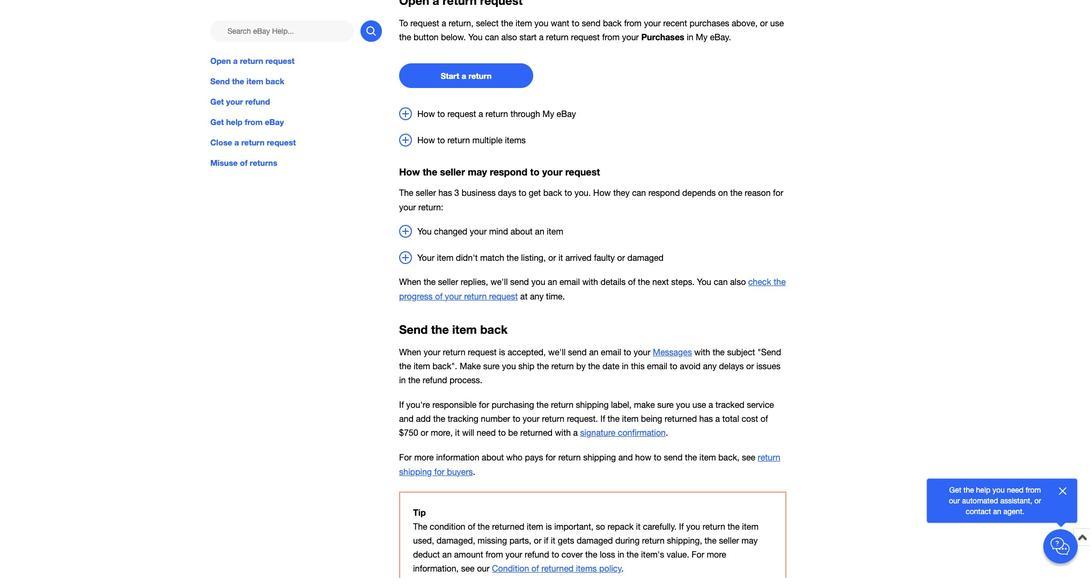 Task type: describe. For each thing, give the bounding box(es) containing it.
they
[[614, 188, 630, 198]]

about inside dropdown button
[[511, 226, 533, 236]]

to up 'be'
[[513, 414, 521, 424]]

process.
[[450, 375, 483, 385]]

get for get your refund
[[210, 97, 224, 106]]

ebay inside dropdown button
[[557, 109, 576, 119]]

may inside tip the condition of the returned item is important, so repack it carefully. if you return the item used, damaged, missing parts, or if it gets damaged during return shipping, the seller may deduct an amount from your refund to cover the loss in the item's value. for more information, see our
[[742, 536, 758, 545]]

seller up 3
[[440, 166, 465, 178]]

how to request a return through my ebay
[[418, 109, 576, 119]]

return inside return shipping for buyers
[[758, 453, 781, 462]]

your up this
[[634, 347, 651, 357]]

purchasing
[[492, 400, 535, 410]]

button
[[414, 32, 439, 42]]

an inside get the help you need from our automated assistant, or contact an agent.
[[994, 507, 1002, 516]]

damaged,
[[437, 536, 476, 545]]

from inside get the help you need from our automated assistant, or contact an agent.
[[1026, 486, 1042, 494]]

return shipping for buyers
[[399, 453, 781, 476]]

to up get
[[531, 166, 540, 178]]

to inside the to request a return, select the item you want to send back from your recent purchases above, or use the button below. you can also start a return request from your
[[572, 18, 580, 28]]

how to return multiple items
[[418, 136, 526, 145]]

you inside dropdown button
[[418, 226, 432, 236]]

0 vertical spatial for
[[399, 453, 412, 462]]

next
[[653, 277, 669, 287]]

3
[[455, 188, 460, 198]]

recent
[[664, 18, 688, 28]]

the inside dropdown button
[[507, 253, 519, 262]]

tracking
[[448, 414, 479, 424]]

above,
[[732, 18, 758, 28]]

seller inside the seller has 3 business days to get back to you. how they can respond depends on the reason for your return:
[[416, 188, 436, 198]]

1 horizontal spatial send
[[399, 322, 428, 336]]

from left purchases
[[603, 32, 620, 42]]

important,
[[555, 522, 594, 531]]

0 vertical spatial send the item back
[[210, 76, 285, 86]]

back inside the to request a return, select the item you want to send back from your recent purchases above, or use the button below. you can also start a return request from your
[[603, 18, 622, 28]]

gets
[[558, 536, 575, 545]]

you inside get the help you need from our automated assistant, or contact an agent.
[[993, 486, 1006, 494]]

messages
[[653, 347, 693, 357]]

policy
[[600, 564, 622, 573]]

returned right being
[[665, 414, 698, 424]]

to right how
[[654, 453, 662, 462]]

damaged inside dropdown button
[[628, 253, 664, 262]]

agent.
[[1004, 507, 1025, 516]]

1 vertical spatial email
[[601, 347, 622, 357]]

add
[[416, 414, 431, 424]]

returned inside tip the condition of the returned item is important, so repack it carefully. if you return the item used, damaged, missing parts, or if it gets damaged during return shipping, the seller may deduct an amount from your refund to cover the loss in the item's value. for more information, see our
[[492, 522, 525, 531]]

email inside with the subject "send the item back". make sure you ship the return by the date in this email to avoid any delays or issues in the refund process.
[[648, 361, 668, 371]]

or inside the to request a return, select the item you want to send back from your recent purchases above, or use the button below. you can also start a return request from your
[[761, 18, 768, 28]]

is inside tip the condition of the returned item is important, so repack it carefully. if you return the item used, damaged, missing parts, or if it gets damaged during return shipping, the seller may deduct an amount from your refund to cover the loss in the item's value. for more information, see our
[[546, 522, 552, 531]]

0 vertical spatial may
[[468, 166, 487, 178]]

how
[[636, 453, 652, 462]]

get your refund
[[210, 97, 270, 106]]

to
[[399, 18, 408, 28]]

any inside with the subject "send the item back". make sure you ship the return by the date in this email to avoid any delays or issues in the refund process.
[[704, 361, 717, 371]]

return inside 'link'
[[469, 71, 492, 81]]

open a return request
[[210, 56, 295, 66]]

returned down cover
[[542, 564, 574, 573]]

2 horizontal spatial can
[[714, 277, 728, 287]]

see inside tip the condition of the returned item is important, so repack it carefully. if you return the item used, damaged, missing parts, or if it gets damaged during return shipping, the seller may deduct an amount from your refund to cover the loss in the item's value. for more information, see our
[[461, 564, 475, 573]]

time.
[[546, 291, 565, 301]]

cost
[[742, 414, 759, 424]]

a inside dropdown button
[[479, 109, 484, 119]]

1 horizontal spatial we'll
[[549, 347, 566, 357]]

your item didn't match the listing, or it arrived faulty or damaged
[[418, 253, 664, 262]]

0 vertical spatial email
[[560, 277, 580, 287]]

use inside the to request a return, select the item you want to send back from your recent purchases above, or use the button below. you can also start a return request from your
[[771, 18, 785, 28]]

can inside the to request a return, select the item you want to send back from your recent purchases above, or use the button below. you can also start a return request from your
[[485, 32, 499, 42]]

who
[[507, 453, 523, 462]]

Search eBay Help... text field
[[210, 20, 354, 42]]

shipping inside return shipping for buyers
[[399, 467, 432, 476]]

of inside misuse of returns link
[[240, 158, 248, 168]]

0 horizontal spatial we'll
[[491, 277, 508, 287]]

date
[[603, 361, 620, 371]]

check
[[749, 277, 772, 287]]

didn't
[[456, 253, 478, 262]]

for inside tip the condition of the returned item is important, so repack it carefully. if you return the item used, damaged, missing parts, or if it gets damaged during return shipping, the seller may deduct an amount from your refund to cover the loss in the item's value. for more information, see our
[[692, 550, 705, 559]]

your inside tip the condition of the returned item is important, so repack it carefully. if you return the item used, damaged, missing parts, or if it gets damaged during return shipping, the seller may deduct an amount from your refund to cover the loss in the item's value. for more information, see our
[[506, 550, 523, 559]]

to inside tip the condition of the returned item is important, so repack it carefully. if you return the item used, damaged, missing parts, or if it gets damaged during return shipping, the seller may deduct an amount from your refund to cover the loss in the item's value. for more information, see our
[[552, 550, 560, 559]]

how the seller may respond to your request
[[399, 166, 601, 178]]

during
[[616, 536, 640, 545]]

also inside the to request a return, select the item you want to send back from your recent purchases above, or use the button below. you can also start a return request from your
[[502, 32, 518, 42]]

1 vertical spatial send the item back
[[399, 322, 508, 336]]

or inside tip the condition of the returned item is important, so repack it carefully. if you return the item used, damaged, missing parts, or if it gets damaged during return shipping, the seller may deduct an amount from your refund to cover the loss in the item's value. for more information, see our
[[534, 536, 542, 545]]

item inside the to request a return, select the item you want to send back from your recent purchases above, or use the button below. you can also start a return request from your
[[516, 18, 532, 28]]

get help from ebay link
[[210, 116, 382, 128]]

condition
[[430, 522, 466, 531]]

value.
[[667, 550, 690, 559]]

or inside with the subject "send the item back". make sure you ship the return by the date in this email to avoid any delays or issues in the refund process.
[[747, 361, 755, 371]]

condition
[[492, 564, 530, 573]]

the inside the seller has 3 business days to get back to you. how they can respond depends on the reason for your return:
[[399, 188, 414, 198]]

at
[[521, 291, 528, 301]]

send right how
[[664, 453, 683, 462]]

1 vertical spatial items
[[576, 564, 597, 573]]

below.
[[441, 32, 466, 42]]

listing,
[[521, 253, 546, 262]]

help inside get the help you need from our automated assistant, or contact an agent.
[[977, 486, 991, 494]]

total
[[723, 414, 740, 424]]

of inside if you're responsible for purchasing the return shipping label, make sure you use a tracked service and add the tracking number to your return request. if the item being returned has a total cost of $750 or more, it will need to be returned with a
[[761, 414, 769, 424]]

returned right 'be'
[[521, 428, 553, 438]]

depends
[[683, 188, 716, 198]]

contact
[[967, 507, 992, 516]]

purchases in my ebay.
[[642, 32, 732, 42]]

or inside get the help you need from our automated assistant, or contact an agent.
[[1035, 497, 1042, 505]]

0 horizontal spatial ebay
[[265, 117, 284, 127]]

return:
[[419, 202, 444, 212]]

or right listing,
[[549, 253, 556, 262]]

to down start
[[438, 109, 445, 119]]

arrived
[[566, 253, 592, 262]]

steps.
[[672, 277, 695, 287]]

if you're responsible for purchasing the return shipping label, make sure you use a tracked service and add the tracking number to your return request. if the item being returned has a total cost of $750 or more, it will need to be returned with a
[[399, 400, 775, 438]]

1 vertical spatial shipping
[[584, 453, 616, 462]]

from inside tip the condition of the returned item is important, so repack it carefully. if you return the item used, damaged, missing parts, or if it gets damaged during return shipping, the seller may deduct an amount from your refund to cover the loss in the item's value. for more information, see our
[[486, 550, 503, 559]]

get your refund link
[[210, 96, 382, 107]]

1 vertical spatial .
[[473, 467, 476, 476]]

how for how to request a return through my ebay
[[418, 109, 435, 119]]

request inside how to request a return through my ebay dropdown button
[[448, 109, 477, 119]]

subject
[[728, 347, 756, 357]]

get the help you need from our automated assistant, or contact an agent. tooltip
[[945, 485, 1047, 517]]

get help from ebay
[[210, 117, 284, 127]]

select
[[476, 18, 499, 28]]

assistant,
[[1001, 497, 1033, 505]]

back up accepted, at the bottom
[[481, 322, 508, 336]]

for inside return shipping for buyers
[[435, 467, 445, 476]]

mind
[[489, 226, 509, 236]]

request inside open a return request link
[[266, 56, 295, 66]]

0 horizontal spatial any
[[530, 291, 544, 301]]

ebay.
[[711, 32, 732, 42]]

to request a return, select the item you want to send back from your recent purchases above, or use the button below. you can also start a return request from your
[[399, 18, 785, 42]]

changed
[[434, 226, 468, 236]]

sure inside if you're responsible for purchasing the return shipping label, make sure you use a tracked service and add the tracking number to your return request. if the item being returned has a total cost of $750 or more, it will need to be returned with a
[[658, 400, 674, 410]]

request inside close a return request link
[[267, 138, 296, 147]]

need inside get the help you need from our automated assistant, or contact an agent.
[[1008, 486, 1024, 494]]

seller left replies,
[[438, 277, 459, 287]]

1 vertical spatial and
[[619, 453, 633, 462]]

for inside the seller has 3 business days to get back to you. how they can respond depends on the reason for your return:
[[774, 188, 784, 198]]

back".
[[433, 361, 458, 371]]

repack
[[608, 522, 634, 531]]

to left multiple
[[438, 136, 445, 145]]

it up during
[[637, 522, 641, 531]]

return inside with the subject "send the item back". make sure you ship the return by the date in this email to avoid any delays or issues in the refund process.
[[552, 361, 574, 371]]

you inside tip the condition of the returned item is important, so repack it carefully. if you return the item used, damaged, missing parts, or if it gets damaged during return shipping, the seller may deduct an amount from your refund to cover the loss in the item's value. for more information, see our
[[687, 522, 701, 531]]

send the item back link
[[210, 75, 382, 87]]

refund inside tip the condition of the returned item is important, so repack it carefully. if you return the item used, damaged, missing parts, or if it gets damaged during return shipping, the seller may deduct an amount from your refund to cover the loss in the item's value. for more information, see our
[[525, 550, 550, 559]]

0 vertical spatial more
[[415, 453, 434, 462]]

or inside if you're responsible for purchasing the return shipping label, make sure you use a tracked service and add the tracking number to your return request. if the item being returned has a total cost of $750 or more, it will need to be returned with a
[[421, 428, 429, 438]]

accepted,
[[508, 347, 546, 357]]

return,
[[449, 18, 474, 28]]

shipping inside if you're responsible for purchasing the return shipping label, make sure you use a tracked service and add the tracking number to your return request. if the item being returned has a total cost of $750 or more, it will need to be returned with a
[[576, 400, 609, 410]]

want
[[551, 18, 570, 28]]

you inside the to request a return, select the item you want to send back from your recent purchases above, or use the button below. you can also start a return request from your
[[535, 18, 549, 28]]

has inside if you're responsible for purchasing the return shipping label, make sure you use a tracked service and add the tracking number to your return request. if the item being returned has a total cost of $750 or more, it will need to be returned with a
[[700, 414, 714, 424]]

amount
[[454, 550, 484, 559]]

start
[[441, 71, 460, 81]]

use inside if you're responsible for purchasing the return shipping label, make sure you use a tracked service and add the tracking number to your return request. if the item being returned has a total cost of $750 or more, it will need to be returned with a
[[693, 400, 707, 410]]

refund inside get your refund link
[[246, 97, 270, 106]]

your up the seller has 3 business days to get back to you. how they can respond depends on the reason for your return:
[[543, 166, 563, 178]]

in inside tip the condition of the returned item is important, so repack it carefully. if you return the item used, damaged, missing parts, or if it gets damaged during return shipping, the seller may deduct an amount from your refund to cover the loss in the item's value. for more information, see our
[[618, 550, 625, 559]]

return inside the to request a return, select the item you want to send back from your recent purchases above, or use the button below. you can also start a return request from your
[[546, 32, 569, 42]]

you inside the to request a return, select the item you want to send back from your recent purchases above, or use the button below. you can also start a return request from your
[[469, 32, 483, 42]]

damaged inside tip the condition of the returned item is important, so repack it carefully. if you return the item used, damaged, missing parts, or if it gets damaged during return shipping, the seller may deduct an amount from your refund to cover the loss in the item's value. for more information, see our
[[577, 536, 613, 545]]

make
[[460, 361, 481, 371]]

item's
[[642, 550, 665, 559]]

open a return request link
[[210, 55, 382, 67]]

start a return link
[[399, 64, 534, 88]]

you up at any time.
[[532, 277, 546, 287]]

0 vertical spatial if
[[399, 400, 404, 410]]



Task type: locate. For each thing, give the bounding box(es) containing it.
use right above,
[[771, 18, 785, 28]]

0 vertical spatial we'll
[[491, 277, 508, 287]]

and inside if you're responsible for purchasing the return shipping label, make sure you use a tracked service and add the tracking number to your return request. if the item being returned has a total cost of $750 or more, it will need to be returned with a
[[399, 414, 414, 424]]

0 horizontal spatial help
[[226, 117, 243, 127]]

can right they
[[633, 188, 647, 198]]

avoid
[[680, 361, 701, 371]]

1 horizontal spatial can
[[633, 188, 647, 198]]

1 vertical spatial the
[[413, 522, 428, 531]]

from up purchases
[[625, 18, 642, 28]]

return shipping for buyers link
[[399, 453, 781, 476]]

0 vertical spatial see
[[743, 453, 756, 462]]

0 vertical spatial need
[[477, 428, 496, 438]]

0 horizontal spatial damaged
[[577, 536, 613, 545]]

0 horizontal spatial for
[[399, 453, 412, 462]]

how inside the seller has 3 business days to get back to you. how they can respond depends on the reason for your return:
[[594, 188, 611, 198]]

your left return:
[[399, 202, 416, 212]]

my right through
[[543, 109, 555, 119]]

1 vertical spatial see
[[461, 564, 475, 573]]

0 vertical spatial is
[[499, 347, 506, 357]]

close a return request link
[[210, 136, 382, 148]]

help
[[226, 117, 243, 127], [977, 486, 991, 494]]

being
[[641, 414, 663, 424]]

you left the ship
[[502, 361, 516, 371]]

replies,
[[461, 277, 489, 287]]

carefully.
[[644, 522, 677, 531]]

to left 'be'
[[499, 428, 506, 438]]

refund inside with the subject "send the item back". make sure you ship the return by the date in this email to avoid any delays or issues in the refund process.
[[423, 375, 448, 385]]

you
[[535, 18, 549, 28], [532, 277, 546, 287], [502, 361, 516, 371], [677, 400, 691, 410], [993, 486, 1006, 494], [687, 522, 701, 531]]

1 horizontal spatial you
[[469, 32, 483, 42]]

buyers
[[447, 467, 473, 476]]

you inside if you're responsible for purchasing the return shipping label, make sure you use a tracked service and add the tracking number to your return request. if the item being returned has a total cost of $750 or more, it will need to be returned with a
[[677, 400, 691, 410]]

item
[[516, 18, 532, 28], [247, 76, 264, 86], [547, 226, 564, 236], [437, 253, 454, 262], [453, 322, 477, 336], [414, 361, 430, 371], [623, 414, 639, 424], [700, 453, 717, 462], [527, 522, 544, 531], [743, 522, 759, 531]]

0 horizontal spatial may
[[468, 166, 487, 178]]

see down amount
[[461, 564, 475, 573]]

or right above,
[[761, 18, 768, 28]]

1 horizontal spatial is
[[546, 522, 552, 531]]

0 horizontal spatial see
[[461, 564, 475, 573]]

when for when your return request is accepted, we'll send an email to your messages
[[399, 347, 422, 357]]

1 horizontal spatial and
[[619, 453, 633, 462]]

0 horizontal spatial send the item back
[[210, 76, 285, 86]]

1 vertical spatial any
[[704, 361, 717, 371]]

2 horizontal spatial refund
[[525, 550, 550, 559]]

1 vertical spatial we'll
[[549, 347, 566, 357]]

with up 'avoid'
[[695, 347, 711, 357]]

signature confirmation .
[[581, 428, 669, 438]]

faulty
[[594, 253, 615, 262]]

you changed your mind about an item
[[418, 226, 564, 236]]

1 horizontal spatial my
[[696, 32, 708, 42]]

back down open a return request link
[[266, 76, 285, 86]]

sure inside with the subject "send the item back". make sure you ship the return by the date in this email to avoid any delays or issues in the refund process.
[[484, 361, 500, 371]]

get
[[529, 188, 541, 198]]

messages link
[[653, 347, 693, 357]]

send down 'progress'
[[399, 322, 428, 336]]

items
[[505, 136, 526, 145], [576, 564, 597, 573]]

close
[[210, 138, 232, 147]]

for right pays
[[546, 453, 556, 462]]

my inside how to request a return through my ebay dropdown button
[[543, 109, 555, 119]]

the inside the seller has 3 business days to get back to you. how they can respond depends on the reason for your return:
[[731, 188, 743, 198]]

get inside get the help you need from our automated assistant, or contact an agent.
[[950, 486, 962, 494]]

1 horizontal spatial need
[[1008, 486, 1024, 494]]

2 when from the top
[[399, 347, 422, 357]]

1 horizontal spatial ebay
[[557, 109, 576, 119]]

parts,
[[510, 536, 532, 545]]

0 vertical spatial damaged
[[628, 253, 664, 262]]

in
[[687, 32, 694, 42], [622, 361, 629, 371], [399, 375, 406, 385], [618, 550, 625, 559]]

for down shipping, at right bottom
[[692, 550, 705, 559]]

ebay up close a return request
[[265, 117, 284, 127]]

1 horizontal spatial has
[[700, 414, 714, 424]]

ebay up how to return multiple items dropdown button
[[557, 109, 576, 119]]

to right want
[[572, 18, 580, 28]]

how to return multiple items button
[[399, 134, 787, 147]]

email up time.
[[560, 277, 580, 287]]

your down replies,
[[445, 291, 462, 301]]

it right if
[[551, 536, 556, 545]]

tracked
[[716, 400, 745, 410]]

send up the at
[[511, 277, 529, 287]]

0 vertical spatial sure
[[484, 361, 500, 371]]

0 vertical spatial my
[[696, 32, 708, 42]]

0 vertical spatial respond
[[490, 166, 528, 178]]

about right the mind
[[511, 226, 533, 236]]

1 vertical spatial for
[[692, 550, 705, 559]]

the inside check the progress of your return request
[[774, 277, 786, 287]]

1 vertical spatial also
[[731, 277, 746, 287]]

for right the reason
[[774, 188, 784, 198]]

from up close a return request
[[245, 117, 263, 127]]

0 horizontal spatial need
[[477, 428, 496, 438]]

request.
[[567, 414, 599, 424]]

more right value.
[[707, 550, 727, 559]]

if inside tip the condition of the returned item is important, so repack it carefully. if you return the item used, damaged, missing parts, or if it gets damaged during return shipping, the seller may deduct an amount from your refund to cover the loss in the item's value. for more information, see our
[[680, 522, 684, 531]]

0 horizontal spatial respond
[[490, 166, 528, 178]]

when up 'progress'
[[399, 277, 422, 287]]

for more information about who pays for return shipping and how to send the item back, see
[[399, 453, 758, 462]]

you up assistant,
[[993, 486, 1006, 494]]

has left total
[[700, 414, 714, 424]]

a
[[442, 18, 447, 28], [539, 32, 544, 42], [233, 56, 238, 66], [462, 71, 467, 81], [479, 109, 484, 119], [235, 138, 239, 147], [709, 400, 714, 410], [716, 414, 721, 424], [574, 428, 578, 438]]

by
[[577, 361, 586, 371]]

shipping,
[[668, 536, 703, 545]]

of right details
[[629, 277, 636, 287]]

0 horizontal spatial can
[[485, 32, 499, 42]]

reason
[[745, 188, 771, 198]]

for left 'buyers' at the bottom of page
[[435, 467, 445, 476]]

or right the faulty
[[618, 253, 626, 262]]

your up purchases
[[644, 18, 661, 28]]

condition of returned items policy .
[[492, 564, 624, 573]]

your up back". on the bottom of the page
[[424, 347, 441, 357]]

close a return request
[[210, 138, 296, 147]]

if up shipping, at right bottom
[[680, 522, 684, 531]]

to down messages
[[670, 361, 678, 371]]

2 horizontal spatial email
[[648, 361, 668, 371]]

progress
[[399, 291, 433, 301]]

0 vertical spatial also
[[502, 32, 518, 42]]

a inside 'link'
[[462, 71, 467, 81]]

refund
[[246, 97, 270, 106], [423, 375, 448, 385], [525, 550, 550, 559]]

request inside check the progress of your return request
[[489, 291, 518, 301]]

when the seller replies, we'll send you an email with details of the next steps. you can also
[[399, 277, 749, 287]]

1 horizontal spatial email
[[601, 347, 622, 357]]

0 vertical spatial can
[[485, 32, 499, 42]]

purchases
[[690, 18, 730, 28]]

you down return:
[[418, 226, 432, 236]]

1 horizontal spatial see
[[743, 453, 756, 462]]

the left 3
[[399, 188, 414, 198]]

0 horizontal spatial has
[[439, 188, 452, 198]]

see right back,
[[743, 453, 756, 462]]

any right the at
[[530, 291, 544, 301]]

0 horizontal spatial .
[[473, 467, 476, 476]]

1 vertical spatial refund
[[423, 375, 448, 385]]

to left you.
[[565, 188, 573, 198]]

0 vertical spatial send
[[210, 76, 230, 86]]

0 vertical spatial any
[[530, 291, 544, 301]]

send inside send the item back link
[[210, 76, 230, 86]]

of right condition at left bottom
[[532, 564, 539, 573]]

also left check
[[731, 277, 746, 287]]

any right 'avoid'
[[704, 361, 717, 371]]

send up by
[[568, 347, 587, 357]]

1 vertical spatial may
[[742, 536, 758, 545]]

or
[[761, 18, 768, 28], [549, 253, 556, 262], [618, 253, 626, 262], [747, 361, 755, 371], [421, 428, 429, 438], [1035, 497, 1042, 505], [534, 536, 542, 545]]

the inside get the help you need from our automated assistant, or contact an agent.
[[964, 486, 975, 494]]

tip
[[413, 507, 426, 517]]

get the help you need from our automated assistant, or contact an agent.
[[950, 486, 1042, 516]]

2 vertical spatial can
[[714, 277, 728, 287]]

email right this
[[648, 361, 668, 371]]

refund down back". on the bottom of the page
[[423, 375, 448, 385]]

an inside you changed your mind about an item dropdown button
[[535, 226, 545, 236]]

when your return request is accepted, we'll send an email to your messages
[[399, 347, 693, 357]]

information,
[[413, 564, 459, 573]]

back inside the seller has 3 business days to get back to you. how they can respond depends on the reason for your return:
[[544, 188, 563, 198]]

your item didn't match the listing, or it arrived faulty or damaged button
[[399, 251, 787, 264]]

your left purchases
[[623, 32, 639, 42]]

back,
[[719, 453, 740, 462]]

items inside dropdown button
[[505, 136, 526, 145]]

you're
[[407, 400, 430, 410]]

can down select
[[485, 32, 499, 42]]

0 vertical spatial items
[[505, 136, 526, 145]]

when for when the seller replies, we'll send you an email with details of the next steps. you can also
[[399, 277, 422, 287]]

1 vertical spatial need
[[1008, 486, 1024, 494]]

0 vertical spatial refund
[[246, 97, 270, 106]]

email up date
[[601, 347, 622, 357]]

from up assistant,
[[1026, 486, 1042, 494]]

number
[[481, 414, 511, 424]]

seller up return:
[[416, 188, 436, 198]]

pays
[[525, 453, 544, 462]]

back right want
[[603, 18, 622, 28]]

1 vertical spatial more
[[707, 550, 727, 559]]

of right cost
[[761, 414, 769, 424]]

0 horizontal spatial is
[[499, 347, 506, 357]]

for inside if you're responsible for purchasing the return shipping label, make sure you use a tracked service and add the tracking number to your return request. if the item being returned has a total cost of $750 or more, it will need to be returned with a
[[479, 400, 490, 410]]

1 horizontal spatial may
[[742, 536, 758, 545]]

the seller has 3 business days to get back to you. how they can respond depends on the reason for your return:
[[399, 188, 784, 212]]

in left this
[[622, 361, 629, 371]]

item inside if you're responsible for purchasing the return shipping label, make sure you use a tracked service and add the tracking number to your return request. if the item being returned has a total cost of $750 or more, it will need to be returned with a
[[623, 414, 639, 424]]

can right steps.
[[714, 277, 728, 287]]

misuse
[[210, 158, 238, 168]]

seller right shipping, at right bottom
[[720, 536, 740, 545]]

you inside with the subject "send the item back". make sure you ship the return by the date in this email to avoid any delays or issues in the refund process.
[[502, 361, 516, 371]]

in inside purchases in my ebay.
[[687, 32, 694, 42]]

is up if
[[546, 522, 552, 531]]

send right want
[[582, 18, 601, 28]]

send the item back
[[210, 76, 285, 86], [399, 322, 508, 336]]

2 horizontal spatial .
[[666, 428, 669, 438]]

for down $750
[[399, 453, 412, 462]]

more inside tip the condition of the returned item is important, so repack it carefully. if you return the item used, damaged, missing parts, or if it gets damaged during return shipping, the seller may deduct an amount from your refund to cover the loss in the item's value. for more information, see our
[[707, 550, 727, 559]]

how for how to return multiple items
[[418, 136, 435, 145]]

send
[[582, 18, 601, 28], [511, 277, 529, 287], [568, 347, 587, 357], [664, 453, 683, 462]]

our left automated at the right of the page
[[950, 497, 961, 505]]

"send
[[758, 347, 782, 357]]

0 vertical spatial about
[[511, 226, 533, 236]]

send inside the to request a return, select the item you want to send back from your recent purchases above, or use the button below. you can also start a return request from your
[[582, 18, 601, 28]]

our inside tip the condition of the returned item is important, so repack it carefully. if you return the item used, damaged, missing parts, or if it gets damaged during return shipping, the seller may deduct an amount from your refund to cover the loss in the item's value. for more information, see our
[[477, 564, 490, 573]]

2 vertical spatial .
[[622, 564, 624, 573]]

0 horizontal spatial more
[[415, 453, 434, 462]]

sure
[[484, 361, 500, 371], [658, 400, 674, 410]]

returns
[[250, 158, 278, 168]]

your inside you changed your mind about an item dropdown button
[[470, 226, 487, 236]]

seller inside tip the condition of the returned item is important, so repack it carefully. if you return the item used, damaged, missing parts, or if it gets damaged during return shipping, the seller may deduct an amount from your refund to cover the loss in the item's value. for more information, see our
[[720, 536, 740, 545]]

use left tracked
[[693, 400, 707, 410]]

to up this
[[624, 347, 632, 357]]

send
[[210, 76, 230, 86], [399, 322, 428, 336]]

an inside tip the condition of the returned item is important, so repack it carefully. if you return the item used, damaged, missing parts, or if it gets damaged during return shipping, the seller may deduct an amount from your refund to cover the loss in the item's value. for more information, see our
[[443, 550, 452, 559]]

need up assistant,
[[1008, 486, 1024, 494]]

service
[[747, 400, 775, 410]]

1 vertical spatial about
[[482, 453, 504, 462]]

to inside with the subject "send the item back". make sure you ship the return by the date in this email to avoid any delays or issues in the refund process.
[[670, 361, 678, 371]]

delays
[[720, 361, 744, 371]]

start
[[520, 32, 537, 42]]

2 vertical spatial refund
[[525, 550, 550, 559]]

1 vertical spatial with
[[695, 347, 711, 357]]

help inside get help from ebay link
[[226, 117, 243, 127]]

how for how the seller may respond to your request
[[399, 166, 420, 178]]

respond left depends
[[649, 188, 680, 198]]

1 vertical spatial use
[[693, 400, 707, 410]]

more
[[415, 453, 434, 462], [707, 550, 727, 559]]

we'll
[[491, 277, 508, 287], [549, 347, 566, 357]]

with inside if you're responsible for purchasing the return shipping label, make sure you use a tracked service and add the tracking number to your return request. if the item being returned has a total cost of $750 or more, it will need to be returned with a
[[555, 428, 571, 438]]

0 vertical spatial with
[[583, 277, 599, 287]]

0 vertical spatial shipping
[[576, 400, 609, 410]]

item inside with the subject "send the item back". make sure you ship the return by the date in this email to avoid any delays or issues in the refund process.
[[414, 361, 430, 371]]

of inside check the progress of your return request
[[435, 291, 443, 301]]

you right make
[[677, 400, 691, 410]]

seller
[[440, 166, 465, 178], [416, 188, 436, 198], [438, 277, 459, 287], [720, 536, 740, 545]]

respond inside the seller has 3 business days to get back to you. how they can respond depends on the reason for your return:
[[649, 188, 680, 198]]

2 horizontal spatial with
[[695, 347, 711, 357]]

0 horizontal spatial also
[[502, 32, 518, 42]]

details
[[601, 277, 626, 287]]

the inside tip the condition of the returned item is important, so repack it carefully. if you return the item used, damaged, missing parts, or if it gets damaged during return shipping, the seller may deduct an amount from your refund to cover the loss in the item's value. for more information, see our
[[413, 522, 428, 531]]

my
[[696, 32, 708, 42], [543, 109, 555, 119]]

email
[[560, 277, 580, 287], [601, 347, 622, 357], [648, 361, 668, 371]]

1 vertical spatial help
[[977, 486, 991, 494]]

damaged down "so"
[[577, 536, 613, 545]]

0 horizontal spatial our
[[477, 564, 490, 573]]

my down purchases on the top
[[696, 32, 708, 42]]

on
[[719, 188, 729, 198]]

1 horizontal spatial any
[[704, 361, 717, 371]]

2 vertical spatial you
[[698, 277, 712, 287]]

check the progress of your return request
[[399, 277, 786, 301]]

need down number
[[477, 428, 496, 438]]

is
[[499, 347, 506, 357], [546, 522, 552, 531]]

1 horizontal spatial for
[[692, 550, 705, 559]]

if
[[544, 536, 549, 545]]

can inside the seller has 3 business days to get back to you. how they can respond depends on the reason for your return:
[[633, 188, 647, 198]]

misuse of returns
[[210, 158, 278, 168]]

if up signature
[[601, 414, 606, 424]]

1 vertical spatial can
[[633, 188, 647, 198]]

2 vertical spatial if
[[680, 522, 684, 531]]

2 vertical spatial shipping
[[399, 467, 432, 476]]

at any time.
[[518, 291, 565, 301]]

1 horizontal spatial send the item back
[[399, 322, 508, 336]]

return inside check the progress of your return request
[[465, 291, 487, 301]]

or down the subject
[[747, 361, 755, 371]]

deduct
[[413, 550, 440, 559]]

also left start
[[502, 32, 518, 42]]

in down recent
[[687, 32, 694, 42]]

0 horizontal spatial with
[[555, 428, 571, 438]]

check the progress of your return request link
[[399, 277, 786, 301]]

to left get
[[519, 188, 527, 198]]

and left how
[[619, 453, 633, 462]]

0 horizontal spatial about
[[482, 453, 504, 462]]

1 horizontal spatial help
[[977, 486, 991, 494]]

your
[[418, 253, 435, 262]]

your inside if you're responsible for purchasing the return shipping label, make sure you use a tracked service and add the tracking number to your return request. if the item being returned has a total cost of $750 or more, it will need to be returned with a
[[523, 414, 540, 424]]

1 horizontal spatial respond
[[649, 188, 680, 198]]

0 horizontal spatial use
[[693, 400, 707, 410]]

1 horizontal spatial refund
[[423, 375, 448, 385]]

shipping down signature
[[584, 453, 616, 462]]

get for get the help you need from our automated assistant, or contact an agent.
[[950, 486, 962, 494]]

our inside get the help you need from our automated assistant, or contact an agent.
[[950, 497, 961, 505]]

to up condition of returned items policy link
[[552, 550, 560, 559]]

cover
[[562, 550, 583, 559]]

your inside get your refund link
[[226, 97, 243, 106]]

of right 'progress'
[[435, 291, 443, 301]]

0 horizontal spatial and
[[399, 414, 414, 424]]

it inside dropdown button
[[559, 253, 563, 262]]

can
[[485, 32, 499, 42], [633, 188, 647, 198], [714, 277, 728, 287]]

sure up being
[[658, 400, 674, 410]]

need inside if you're responsible for purchasing the return shipping label, make sure you use a tracked service and add the tracking number to your return request. if the item being returned has a total cost of $750 or more, it will need to be returned with a
[[477, 428, 496, 438]]

0 vertical spatial .
[[666, 428, 669, 438]]

make
[[634, 400, 655, 410]]

damaged up next
[[628, 253, 664, 262]]

your inside check the progress of your return request
[[445, 291, 462, 301]]

1 horizontal spatial if
[[601, 414, 606, 424]]

misuse of returns link
[[210, 157, 382, 169]]

get for get help from ebay
[[210, 117, 224, 127]]

1 horizontal spatial items
[[576, 564, 597, 573]]

1 horizontal spatial .
[[622, 564, 624, 573]]

your inside the seller has 3 business days to get back to you. how they can respond depends on the reason for your return:
[[399, 202, 416, 212]]

in up $750
[[399, 375, 406, 385]]

automated
[[963, 497, 999, 505]]

0 horizontal spatial you
[[418, 226, 432, 236]]

it inside if you're responsible for purchasing the return shipping label, make sure you use a tracked service and add the tracking number to your return request. if the item being returned has a total cost of $750 or more, it will need to be returned with a
[[455, 428, 460, 438]]

has inside the seller has 3 business days to get back to you. how they can respond depends on the reason for your return:
[[439, 188, 452, 198]]

your up get help from ebay
[[226, 97, 243, 106]]

match
[[481, 253, 505, 262]]

returned up parts,
[[492, 522, 525, 531]]

or down add at the left
[[421, 428, 429, 438]]

0 vertical spatial use
[[771, 18, 785, 28]]

2 vertical spatial with
[[555, 428, 571, 438]]

0 vertical spatial help
[[226, 117, 243, 127]]

shipping up "request."
[[576, 400, 609, 410]]

signature confirmation link
[[581, 428, 666, 438]]

0 horizontal spatial refund
[[246, 97, 270, 106]]

for up number
[[479, 400, 490, 410]]

of inside tip the condition of the returned item is important, so repack it carefully. if you return the item used, damaged, missing parts, or if it gets damaged during return shipping, the seller may deduct an amount from your refund to cover the loss in the item's value. for more information, see our
[[468, 522, 476, 531]]

will
[[462, 428, 475, 438]]

1 horizontal spatial sure
[[658, 400, 674, 410]]

1 vertical spatial has
[[700, 414, 714, 424]]

items right multiple
[[505, 136, 526, 145]]

my inside purchases in my ebay.
[[696, 32, 708, 42]]

and
[[399, 414, 414, 424], [619, 453, 633, 462]]

when up you're at left bottom
[[399, 347, 422, 357]]

with inside with the subject "send the item back". make sure you ship the return by the date in this email to avoid any delays or issues in the refund process.
[[695, 347, 711, 357]]

the
[[399, 188, 414, 198], [413, 522, 428, 531]]

if left you're at left bottom
[[399, 400, 404, 410]]

1 horizontal spatial our
[[950, 497, 961, 505]]

1 vertical spatial if
[[601, 414, 606, 424]]

sure right make
[[484, 361, 500, 371]]

the down tip
[[413, 522, 428, 531]]

or right assistant,
[[1035, 497, 1042, 505]]

1 when from the top
[[399, 277, 422, 287]]



Task type: vqa. For each thing, say whether or not it's contained in the screenshot.
the top with
yes



